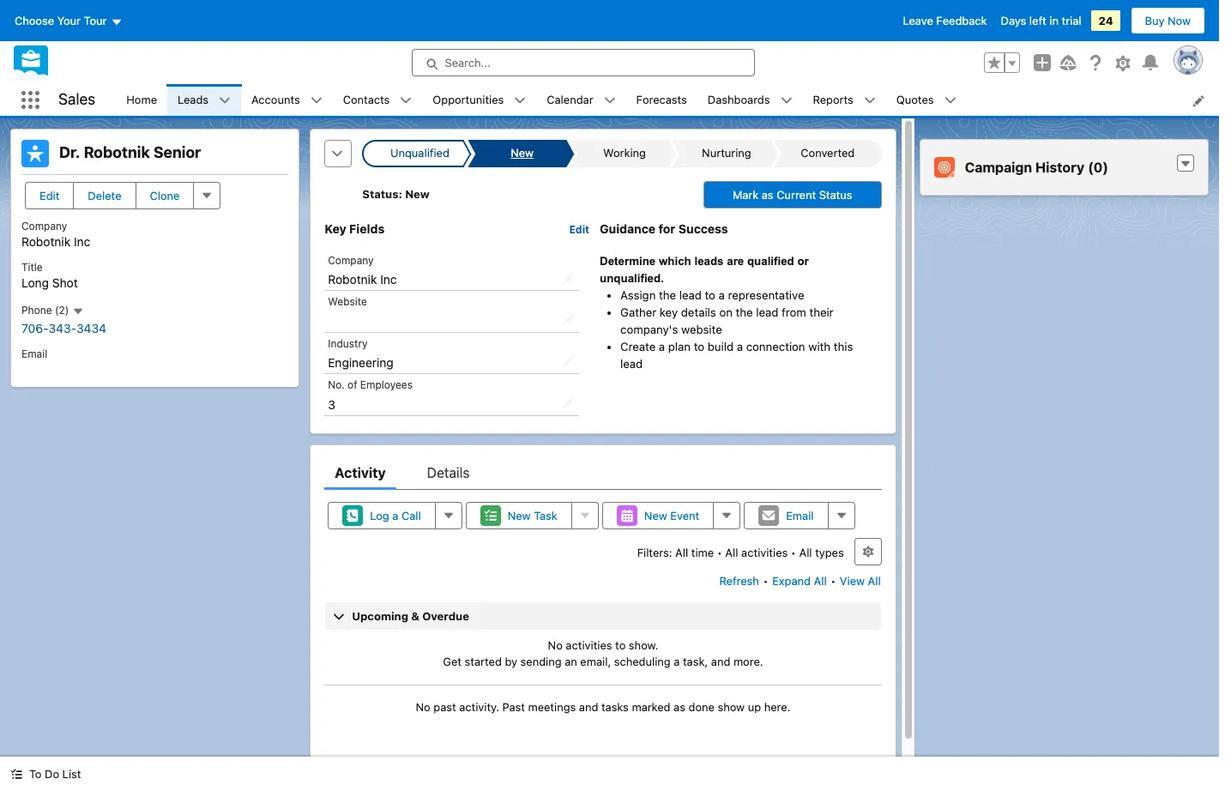 Task type: describe. For each thing, give the bounding box(es) containing it.
2 vertical spatial robotnik
[[328, 272, 377, 287]]

expand all button
[[772, 567, 828, 595]]

leads
[[695, 255, 724, 268]]

calendar
[[547, 92, 594, 106]]

success
[[679, 221, 728, 236]]

phone
[[21, 304, 52, 317]]

marked
[[632, 700, 671, 714]]

task,
[[683, 655, 708, 669]]

unqualified
[[391, 146, 450, 160]]

website
[[328, 295, 367, 308]]

343-
[[48, 321, 76, 335]]

history
[[1036, 160, 1085, 175]]

view
[[840, 574, 865, 588]]

status inside "button"
[[819, 188, 853, 202]]

edit inside "button"
[[39, 189, 60, 203]]

quotes
[[897, 92, 934, 106]]

new for new task
[[508, 509, 531, 523]]

refresh button
[[719, 567, 760, 595]]

contacts link
[[333, 84, 400, 116]]

choose
[[15, 14, 54, 27]]

guidance
[[600, 221, 656, 236]]

clone button
[[135, 182, 194, 209]]

text default image for leads
[[219, 95, 231, 107]]

your
[[57, 14, 81, 27]]

all right view
[[868, 574, 881, 588]]

now
[[1168, 14, 1191, 27]]

filters: all time • all activities • all types
[[638, 546, 844, 559]]

1 vertical spatial as
[[674, 700, 686, 714]]

their
[[810, 305, 834, 319]]

buy
[[1146, 14, 1165, 27]]

for
[[659, 221, 676, 236]]

mark
[[733, 188, 759, 202]]

activity link
[[335, 456, 386, 490]]

list containing home
[[116, 84, 1220, 116]]

days left in trial
[[1001, 14, 1082, 27]]

edit button
[[25, 182, 74, 209]]

text default image for dashboards
[[781, 95, 793, 107]]

key
[[660, 305, 678, 319]]

dr.
[[59, 143, 80, 161]]

connection
[[747, 340, 806, 353]]

forecasts link
[[626, 84, 698, 116]]

to
[[29, 767, 42, 781]]

0 vertical spatial to
[[705, 288, 716, 302]]

activity
[[335, 465, 386, 480]]

trial
[[1062, 14, 1082, 27]]

no activities to show. get started by sending an email, scheduling a task, and more.
[[443, 638, 764, 669]]

refresh
[[720, 574, 760, 588]]

no. of employees
[[328, 379, 413, 392]]

reports list item
[[803, 84, 887, 116]]

leads link
[[167, 84, 219, 116]]

opportunities list item
[[423, 84, 537, 116]]

or
[[798, 255, 809, 268]]

on
[[720, 305, 733, 319]]

upcoming & overdue button
[[326, 602, 881, 630]]

leads
[[178, 92, 209, 106]]

no.
[[328, 379, 345, 392]]

• left expand
[[764, 574, 769, 588]]

engineering
[[328, 356, 394, 370]]

status : new
[[362, 187, 430, 201]]

upcoming
[[352, 609, 409, 623]]

email inside button
[[786, 509, 814, 523]]

text default image for reports
[[864, 95, 876, 107]]

new link
[[475, 140, 566, 167]]

up
[[748, 700, 761, 714]]

text default image for calendar
[[604, 95, 616, 107]]

text default image inside contacts list item
[[400, 95, 412, 107]]

email button
[[744, 502, 829, 529]]

calendar list item
[[537, 84, 626, 116]]

upcoming & overdue
[[352, 609, 469, 623]]

converted link
[[782, 140, 874, 167]]

1 horizontal spatial the
[[736, 305, 753, 319]]

task
[[534, 509, 558, 523]]

opportunities link
[[423, 84, 514, 116]]

show.
[[629, 638, 659, 652]]

1 vertical spatial lead
[[756, 305, 779, 319]]

days
[[1001, 14, 1027, 27]]

details
[[427, 465, 470, 480]]

tour
[[84, 14, 107, 27]]

1 horizontal spatial edit
[[569, 223, 590, 236]]

filters:
[[638, 546, 673, 559]]

reports
[[813, 92, 854, 106]]

determine which leads are qualified or unqualified. assign the lead to a representative gather key details on the lead from their company's website create a plan to build a connection with this lead
[[600, 255, 854, 371]]

opportunities
[[433, 92, 504, 106]]

and inside no activities to show. get started by sending an email, scheduling a task, and more.
[[711, 655, 731, 669]]

accounts
[[252, 92, 300, 106]]

a left plan
[[659, 340, 665, 353]]

past
[[434, 700, 456, 714]]

• left view
[[831, 574, 836, 588]]

started
[[465, 655, 502, 669]]

new for new event
[[645, 509, 668, 523]]

which
[[659, 255, 692, 268]]

by
[[505, 655, 518, 669]]

quotes link
[[887, 84, 945, 116]]

mark as current status
[[733, 188, 853, 202]]

done
[[689, 700, 715, 714]]

view all link
[[839, 567, 882, 595]]

• up expand
[[791, 546, 796, 559]]

dashboards link
[[698, 84, 781, 116]]

3
[[328, 397, 336, 412]]

inc inside company robotnik inc
[[74, 234, 90, 249]]

contacts list item
[[333, 84, 423, 116]]

details
[[681, 305, 717, 319]]

industry
[[328, 337, 368, 350]]

as inside "button"
[[762, 188, 774, 202]]

expand
[[773, 574, 811, 588]]

all left time
[[676, 546, 689, 559]]

a inside button
[[393, 509, 399, 523]]

text default image inside quotes list item
[[945, 95, 957, 107]]

• right time
[[717, 546, 723, 559]]

tab list containing activity
[[325, 456, 882, 490]]

0 vertical spatial lead
[[680, 288, 702, 302]]

feedback
[[937, 14, 988, 27]]

from
[[782, 305, 807, 319]]



Task type: locate. For each thing, give the bounding box(es) containing it.
0 horizontal spatial no
[[416, 700, 431, 714]]

guidance for success
[[600, 221, 728, 236]]

1 horizontal spatial and
[[711, 655, 731, 669]]

text default image inside accounts list item
[[310, 95, 322, 107]]

&
[[411, 609, 420, 623]]

1 vertical spatial company
[[328, 254, 374, 267]]

robotnik for dr.
[[84, 143, 150, 161]]

706-
[[21, 321, 48, 335]]

lead image
[[21, 140, 49, 167]]

sales
[[58, 90, 96, 108]]

activities up email,
[[566, 638, 613, 652]]

leads list item
[[167, 84, 241, 116]]

text default image right '(2)' in the left of the page
[[72, 306, 84, 318]]

new
[[511, 146, 534, 160], [405, 187, 430, 201], [508, 509, 531, 523], [645, 509, 668, 523]]

email up refresh • expand all • view all
[[786, 509, 814, 523]]

list
[[116, 84, 1220, 116]]

1 horizontal spatial lead
[[680, 288, 702, 302]]

accounts list item
[[241, 84, 333, 116]]

0 vertical spatial no
[[548, 638, 563, 652]]

title
[[21, 261, 43, 274]]

0 vertical spatial email
[[21, 347, 47, 360]]

activities up refresh button
[[742, 546, 788, 559]]

nurturing link
[[680, 140, 771, 167]]

1 horizontal spatial email
[[786, 509, 814, 523]]

the up "key"
[[659, 288, 676, 302]]

home
[[126, 92, 157, 106]]

meetings
[[528, 700, 576, 714]]

all right expand
[[814, 574, 827, 588]]

text default image right leads
[[219, 95, 231, 107]]

text default image inside calendar list item
[[604, 95, 616, 107]]

employees
[[360, 379, 413, 392]]

no left past at the left of page
[[416, 700, 431, 714]]

inc down fields
[[380, 272, 397, 287]]

list
[[62, 767, 81, 781]]

text default image inside opportunities 'list item'
[[514, 95, 526, 107]]

0 vertical spatial the
[[659, 288, 676, 302]]

3434
[[76, 321, 106, 335]]

in
[[1050, 14, 1059, 27]]

status right current
[[819, 188, 853, 202]]

choose your tour
[[15, 14, 107, 27]]

lead up details
[[680, 288, 702, 302]]

(0)
[[1089, 160, 1109, 175]]

1 vertical spatial and
[[579, 700, 599, 714]]

all left types
[[800, 546, 813, 559]]

0 horizontal spatial status
[[362, 187, 399, 201]]

a up on
[[719, 288, 725, 302]]

activities inside no activities to show. get started by sending an email, scheduling a task, and more.
[[566, 638, 613, 652]]

leave feedback link
[[903, 14, 988, 27]]

details link
[[427, 456, 470, 490]]

706-343-3434
[[21, 321, 106, 335]]

with
[[809, 340, 831, 353]]

2 vertical spatial lead
[[621, 357, 643, 371]]

lead down create at the right of the page
[[621, 357, 643, 371]]

email down 706-
[[21, 347, 47, 360]]

robotnik inc
[[328, 272, 397, 287]]

company inside company robotnik inc
[[21, 220, 67, 233]]

text default image
[[219, 95, 231, 107], [310, 95, 322, 107], [514, 95, 526, 107], [604, 95, 616, 107], [781, 95, 793, 107], [864, 95, 876, 107], [72, 306, 84, 318]]

types
[[816, 546, 844, 559]]

1 horizontal spatial robotnik
[[84, 143, 150, 161]]

new inside new link
[[511, 146, 534, 160]]

0 vertical spatial inc
[[74, 234, 90, 249]]

inc
[[74, 234, 90, 249], [380, 272, 397, 287]]

email
[[21, 347, 47, 360], [786, 509, 814, 523]]

new task
[[508, 509, 558, 523]]

1 horizontal spatial inc
[[380, 272, 397, 287]]

inc up shot
[[74, 234, 90, 249]]

text default image for accounts
[[310, 95, 322, 107]]

2 horizontal spatial lead
[[756, 305, 779, 319]]

2 vertical spatial to
[[616, 638, 626, 652]]

a
[[719, 288, 725, 302], [659, 340, 665, 353], [737, 340, 743, 353], [393, 509, 399, 523], [674, 655, 680, 669]]

0 horizontal spatial activities
[[566, 638, 613, 652]]

to do list button
[[0, 757, 91, 791]]

group
[[985, 52, 1021, 73]]

and
[[711, 655, 731, 669], [579, 700, 599, 714]]

new for new
[[511, 146, 534, 160]]

0 vertical spatial edit
[[39, 189, 60, 203]]

as right the mark
[[762, 188, 774, 202]]

unqualified link
[[373, 142, 464, 166]]

a left "task,"
[[674, 655, 680, 669]]

text default image right reports
[[864, 95, 876, 107]]

new task button
[[466, 502, 572, 529]]

text default image left calendar link
[[514, 95, 526, 107]]

1 vertical spatial robotnik
[[21, 234, 71, 249]]

company down edit "button"
[[21, 220, 67, 233]]

text default image right 'calendar'
[[604, 95, 616, 107]]

706-343-3434 link
[[21, 321, 106, 335]]

1 horizontal spatial as
[[762, 188, 774, 202]]

quotes list item
[[887, 84, 967, 116]]

and right "task,"
[[711, 655, 731, 669]]

all right time
[[726, 546, 739, 559]]

tasks
[[602, 700, 629, 714]]

0 horizontal spatial and
[[579, 700, 599, 714]]

edit left guidance
[[569, 223, 590, 236]]

status up fields
[[362, 187, 399, 201]]

0 horizontal spatial lead
[[621, 357, 643, 371]]

delete button
[[73, 182, 136, 209]]

an
[[565, 655, 578, 669]]

text default image inside "phone (2)" popup button
[[72, 306, 84, 318]]

reports link
[[803, 84, 864, 116]]

no up sending
[[548, 638, 563, 652]]

working link
[[578, 140, 669, 167]]

tab list
[[325, 456, 882, 490]]

0 vertical spatial company
[[21, 220, 67, 233]]

phone (2) button
[[21, 304, 84, 318]]

to up details
[[705, 288, 716, 302]]

activities
[[742, 546, 788, 559], [566, 638, 613, 652]]

build
[[708, 340, 734, 353]]

overdue
[[422, 609, 469, 623]]

representative
[[728, 288, 805, 302]]

1 horizontal spatial status
[[819, 188, 853, 202]]

as
[[762, 188, 774, 202], [674, 700, 686, 714]]

a right build
[[737, 340, 743, 353]]

text default image inside to do list "button"
[[10, 768, 22, 781]]

the right on
[[736, 305, 753, 319]]

more.
[[734, 655, 764, 669]]

1 vertical spatial inc
[[380, 272, 397, 287]]

text default image right accounts
[[310, 95, 322, 107]]

0 horizontal spatial company
[[21, 220, 67, 233]]

text default image inside dashboards list item
[[781, 95, 793, 107]]

1 horizontal spatial company
[[328, 254, 374, 267]]

a right log
[[393, 509, 399, 523]]

text default image inside leads list item
[[219, 95, 231, 107]]

past
[[503, 700, 525, 714]]

plan
[[669, 340, 691, 353]]

to down website
[[694, 340, 705, 353]]

dashboards list item
[[698, 84, 803, 116]]

new event button
[[602, 502, 714, 529]]

text default image
[[400, 95, 412, 107], [945, 95, 957, 107], [1180, 158, 1192, 170], [10, 768, 22, 781]]

are
[[727, 255, 744, 268]]

text default image left reports link
[[781, 95, 793, 107]]

0 vertical spatial activities
[[742, 546, 788, 559]]

0 horizontal spatial inc
[[74, 234, 90, 249]]

0 vertical spatial as
[[762, 188, 774, 202]]

activity.
[[459, 700, 500, 714]]

new inside new event button
[[645, 509, 668, 523]]

1 horizontal spatial no
[[548, 638, 563, 652]]

to inside no activities to show. get started by sending an email, scheduling a task, and more.
[[616, 638, 626, 652]]

0 vertical spatial robotnik
[[84, 143, 150, 161]]

new left task
[[508, 509, 531, 523]]

1 vertical spatial to
[[694, 340, 705, 353]]

log
[[370, 509, 389, 523]]

1 vertical spatial the
[[736, 305, 753, 319]]

new left event
[[645, 509, 668, 523]]

create
[[621, 340, 656, 353]]

determine
[[600, 255, 656, 268]]

leave feedback
[[903, 14, 988, 27]]

email,
[[581, 655, 611, 669]]

robotnik up title at the left of page
[[21, 234, 71, 249]]

company robotnik inc
[[21, 220, 90, 249]]

gather
[[621, 305, 657, 319]]

and left tasks
[[579, 700, 599, 714]]

new inside button
[[508, 509, 531, 523]]

company for company robotnik inc
[[21, 220, 67, 233]]

company's
[[621, 322, 678, 336]]

leave
[[903, 14, 934, 27]]

text default image for opportunities
[[514, 95, 526, 107]]

new event
[[645, 509, 700, 523]]

path options list box
[[362, 140, 882, 167]]

1 horizontal spatial activities
[[742, 546, 788, 559]]

company up 'robotnik inc'
[[328, 254, 374, 267]]

edit link
[[569, 222, 590, 236]]

2 horizontal spatial robotnik
[[328, 272, 377, 287]]

as left done
[[674, 700, 686, 714]]

no inside no activities to show. get started by sending an email, scheduling a task, and more.
[[548, 638, 563, 652]]

1 vertical spatial email
[[786, 509, 814, 523]]

to do list
[[29, 767, 81, 781]]

0 horizontal spatial email
[[21, 347, 47, 360]]

time
[[692, 546, 714, 559]]

new right the :
[[405, 187, 430, 201]]

robotnik inside company robotnik inc
[[21, 234, 71, 249]]

lead down representative
[[756, 305, 779, 319]]

0 horizontal spatial as
[[674, 700, 686, 714]]

1 vertical spatial no
[[416, 700, 431, 714]]

title long shot
[[21, 261, 78, 290]]

robotnik for company
[[21, 234, 71, 249]]

robotnik up website
[[328, 272, 377, 287]]

edit up company robotnik inc
[[39, 189, 60, 203]]

no past activity. past meetings and tasks marked as done show up here.
[[416, 700, 791, 714]]

mark as current status button
[[704, 181, 882, 209]]

(2)
[[55, 304, 69, 317]]

0 horizontal spatial robotnik
[[21, 234, 71, 249]]

no for activities
[[548, 638, 563, 652]]

no for past
[[416, 700, 431, 714]]

to left "show." in the bottom of the page
[[616, 638, 626, 652]]

0 horizontal spatial edit
[[39, 189, 60, 203]]

company for company
[[328, 254, 374, 267]]

0 vertical spatial and
[[711, 655, 731, 669]]

senior
[[154, 143, 201, 161]]

text default image inside the reports list item
[[864, 95, 876, 107]]

get
[[443, 655, 462, 669]]

key
[[325, 221, 347, 236]]

1 vertical spatial edit
[[569, 223, 590, 236]]

show
[[718, 700, 745, 714]]

converted
[[801, 146, 855, 160]]

robotnik up delete button
[[84, 143, 150, 161]]

1 vertical spatial activities
[[566, 638, 613, 652]]

qualified
[[748, 255, 795, 268]]

new down opportunities 'list item'
[[511, 146, 534, 160]]

scheduling
[[614, 655, 671, 669]]

0 horizontal spatial the
[[659, 288, 676, 302]]

a inside no activities to show. get started by sending an email, scheduling a task, and more.
[[674, 655, 680, 669]]



Task type: vqa. For each thing, say whether or not it's contained in the screenshot.
"Event"
yes



